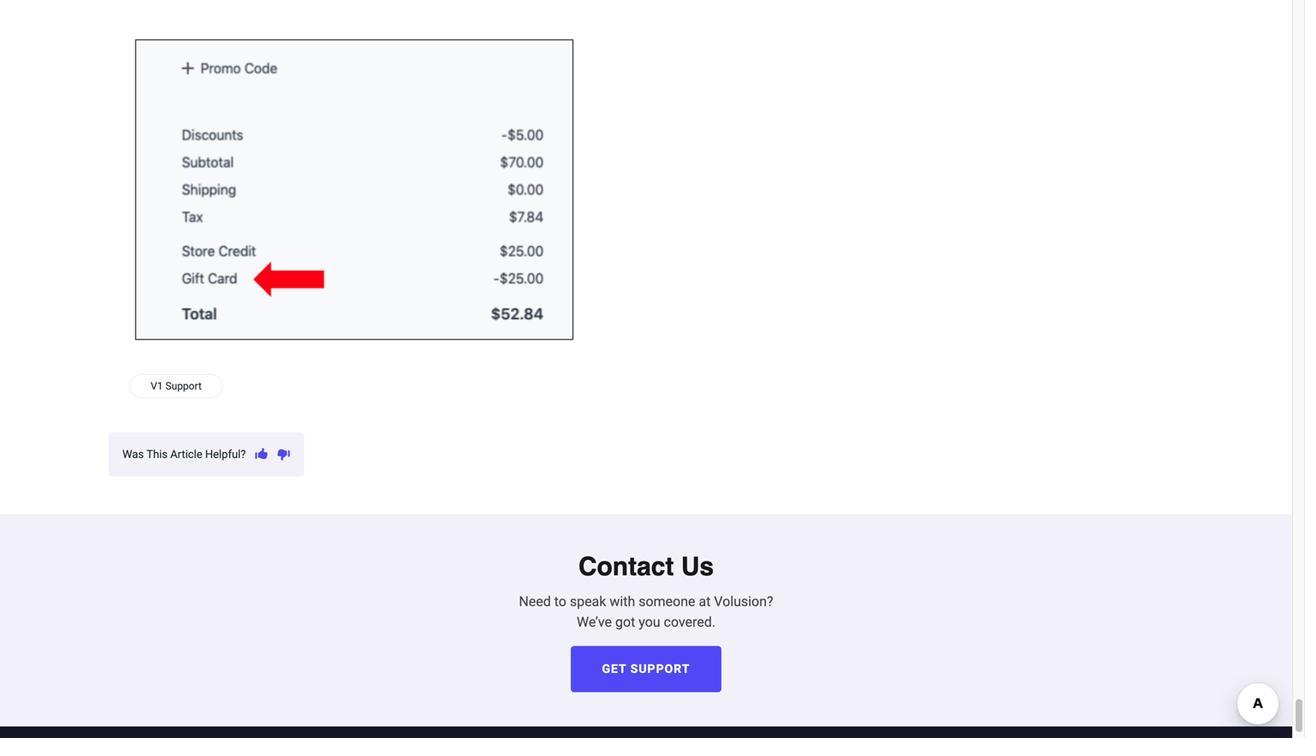 Task type: vqa. For each thing, say whether or not it's contained in the screenshot.
the bottommost In
no



Task type: locate. For each thing, give the bounding box(es) containing it.
support right get
[[631, 662, 691, 676]]

helpful?
[[205, 448, 246, 461]]

this
[[146, 448, 168, 461]]

v1
[[151, 380, 163, 392]]

with
[[610, 593, 636, 610]]

0 vertical spatial support
[[166, 380, 202, 392]]

support right v1
[[166, 380, 202, 392]]

0 horizontal spatial support
[[166, 380, 202, 392]]

got
[[616, 614, 636, 630]]

1 vertical spatial support
[[631, 662, 691, 676]]

support
[[166, 380, 202, 392], [631, 662, 691, 676]]

1 horizontal spatial support
[[631, 662, 691, 676]]

contact us
[[579, 552, 714, 581]]

need
[[519, 593, 551, 610]]

was this article helpful? link
[[122, 446, 246, 463]]

volusion?
[[714, 593, 774, 610]]



Task type: describe. For each thing, give the bounding box(es) containing it.
get support
[[602, 662, 691, 676]]

need to speak with someone at volusion? we've got you covered.
[[519, 593, 774, 630]]

contact
[[579, 552, 674, 581]]

get
[[602, 662, 627, 676]]

covered.
[[664, 614, 716, 630]]

support for v1 support
[[166, 380, 202, 392]]

was this article helpful?
[[122, 448, 246, 461]]

at
[[699, 593, 711, 610]]

support for get support
[[631, 662, 691, 676]]

v1 support
[[151, 380, 202, 392]]

speak
[[570, 593, 607, 610]]

v1 support link
[[151, 378, 202, 394]]

us
[[681, 552, 714, 581]]

get support link
[[571, 646, 722, 692]]

someone
[[639, 593, 696, 610]]

you
[[639, 614, 661, 630]]

article
[[170, 448, 203, 461]]

to
[[555, 593, 567, 610]]

was
[[122, 448, 144, 461]]

we've
[[577, 614, 612, 630]]



